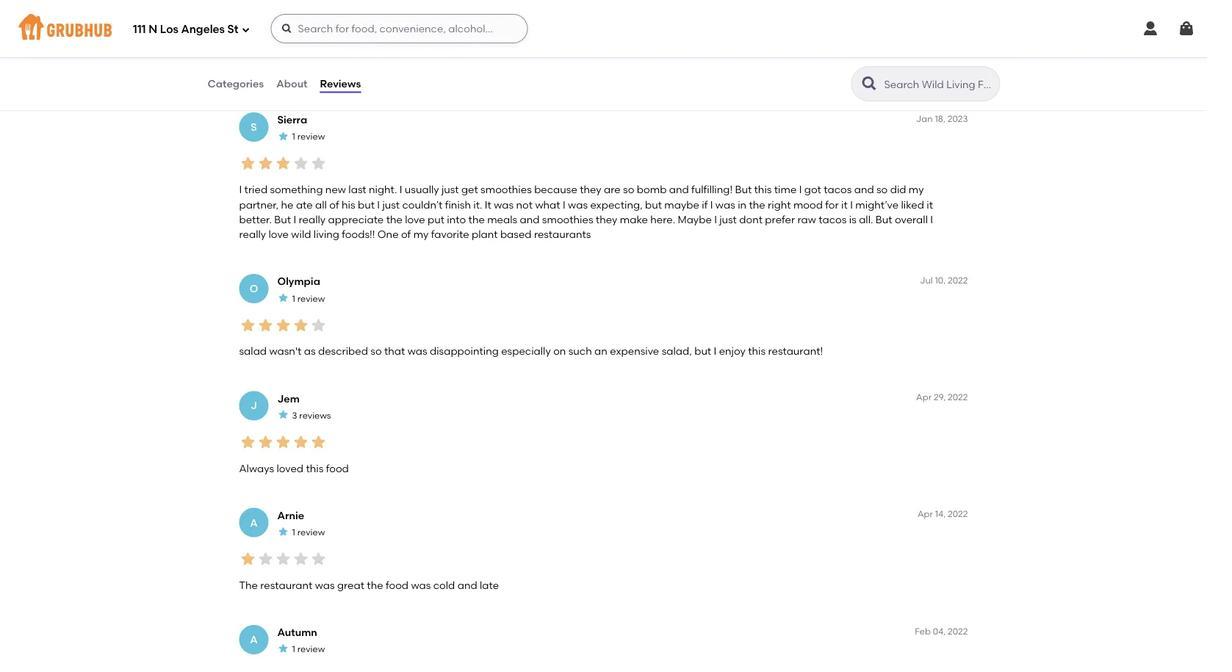 Task type: vqa. For each thing, say whether or not it's contained in the screenshot.
EXPECTING,
yes



Task type: locate. For each thing, give the bounding box(es) containing it.
and right 'kind'
[[616, 67, 636, 79]]

prefer
[[765, 214, 795, 226]]

so up might've
[[877, 184, 888, 196]]

for
[[826, 199, 839, 211]]

1 2022 from the top
[[948, 275, 968, 286]]

1 vertical spatial apr
[[918, 509, 933, 520]]

always
[[239, 463, 274, 475]]

3 1 review from the top
[[292, 293, 325, 304]]

main navigation navigation
[[0, 0, 1208, 57]]

just left 'dont'
[[720, 214, 737, 226]]

1 review
[[292, 15, 325, 25], [292, 132, 325, 142], [292, 293, 325, 304], [292, 527, 325, 538], [292, 645, 325, 655]]

3 2022 from the top
[[948, 509, 968, 520]]

my down put
[[414, 229, 429, 241]]

svg image
[[1142, 20, 1160, 37], [241, 25, 250, 34]]

maybe
[[665, 199, 700, 211]]

1 horizontal spatial smoothies
[[542, 214, 594, 226]]

all
[[315, 199, 327, 211]]

this right the loved
[[306, 463, 324, 475]]

food up sierra
[[260, 67, 283, 79]]

1 down olympia
[[292, 293, 295, 304]]

0 horizontal spatial of
[[330, 199, 339, 211]]

0 vertical spatial my
[[909, 184, 924, 196]]

but down bomb
[[645, 199, 662, 211]]

1 horizontal spatial food
[[326, 463, 349, 475]]

2 1 from the top
[[292, 132, 295, 142]]

an
[[595, 346, 608, 358]]

the left driver
[[518, 67, 537, 79]]

a left arnie on the bottom left
[[250, 517, 258, 530]]

a for arnie
[[250, 517, 258, 530]]

2 horizontal spatial food
[[386, 580, 409, 592]]

expecting,
[[590, 199, 643, 211]]

the left about
[[239, 67, 258, 79]]

but down he
[[274, 214, 291, 226]]

n
[[149, 23, 157, 36]]

cold
[[433, 580, 455, 592]]

1 down sierra
[[292, 132, 295, 142]]

this up right
[[755, 184, 772, 196]]

5 1 from the top
[[292, 645, 295, 655]]

1 vertical spatial just
[[383, 199, 400, 211]]

2022 right the '10,'
[[948, 275, 968, 286]]

but right salad, at the bottom right
[[695, 346, 712, 358]]

1 vertical spatial love
[[269, 229, 289, 241]]

the left the warm
[[358, 67, 376, 79]]

they down expecting,
[[596, 214, 618, 226]]

really down the better.
[[239, 229, 266, 241]]

that
[[384, 346, 405, 358]]

2022 right 29,
[[948, 392, 968, 403]]

items
[[410, 67, 437, 79]]

tacos down the for
[[819, 214, 847, 226]]

partner,
[[239, 199, 279, 211]]

1 a from the top
[[250, 517, 258, 530]]

1 review up excellent.
[[292, 15, 325, 25]]

they left are
[[580, 184, 602, 196]]

i right maybe
[[715, 214, 717, 226]]

1 for sierra
[[292, 132, 295, 142]]

the
[[239, 67, 258, 79], [358, 67, 376, 79], [518, 67, 537, 79], [239, 580, 258, 592]]

the left restaurant
[[239, 580, 258, 592]]

kind
[[593, 67, 614, 79]]

food right the loved
[[326, 463, 349, 475]]

1 horizontal spatial it
[[927, 199, 933, 211]]

of right "all" on the left of page
[[330, 199, 339, 211]]

was up the meals
[[494, 199, 514, 211]]

but
[[358, 199, 375, 211], [645, 199, 662, 211], [695, 346, 712, 358]]

love down couldn't
[[405, 214, 425, 226]]

0 horizontal spatial but
[[358, 199, 375, 211]]

1 horizontal spatial just
[[442, 184, 459, 196]]

2 1 review from the top
[[292, 132, 325, 142]]

put
[[428, 214, 445, 226]]

a left autumn
[[250, 634, 258, 647]]

and up might've
[[855, 184, 874, 196]]

2 horizontal spatial so
[[877, 184, 888, 196]]

10,
[[935, 275, 946, 286]]

0 vertical spatial apr
[[917, 392, 932, 403]]

4 review from the top
[[297, 527, 325, 538]]

i up wild at the left top of page
[[294, 214, 296, 226]]

jan
[[916, 114, 933, 124]]

so right are
[[623, 184, 635, 196]]

1 vertical spatial of
[[401, 229, 411, 241]]

love left wild at the left top of page
[[269, 229, 289, 241]]

0 vertical spatial they
[[580, 184, 602, 196]]

salad
[[239, 346, 267, 358]]

j
[[251, 400, 257, 413]]

1
[[292, 15, 295, 25], [292, 132, 295, 142], [292, 293, 295, 304], [292, 527, 295, 538], [292, 645, 295, 655]]

smoothies up it
[[481, 184, 532, 196]]

1 review down olympia
[[292, 293, 325, 304]]

1 review down arnie on the bottom left
[[292, 527, 325, 538]]

1 horizontal spatial love
[[405, 214, 425, 226]]

liked
[[901, 199, 925, 211]]

0 horizontal spatial smoothies
[[481, 184, 532, 196]]

3 1 from the top
[[292, 293, 295, 304]]

jul
[[920, 275, 933, 286]]

favorite
[[431, 229, 469, 241]]

2 2022 from the top
[[948, 392, 968, 403]]

so left that on the left of page
[[371, 346, 382, 358]]

1 down arnie on the bottom left
[[292, 527, 295, 538]]

tried
[[244, 184, 268, 196]]

just up finish
[[442, 184, 459, 196]]

0 horizontal spatial my
[[414, 229, 429, 241]]

about button
[[276, 57, 308, 110]]

review down sierra
[[297, 132, 325, 142]]

2022 right "04,"
[[948, 626, 968, 637]]

always loved this food
[[239, 463, 349, 475]]

2 vertical spatial just
[[720, 214, 737, 226]]

review up excellent.
[[297, 15, 325, 25]]

angeles
[[181, 23, 225, 36]]

0 vertical spatial just
[[442, 184, 459, 196]]

Search Wild Living Foods search field
[[883, 77, 996, 91]]

but up in
[[735, 184, 752, 196]]

couldn't
[[402, 199, 443, 211]]

i right what
[[563, 199, 566, 211]]

because
[[534, 184, 578, 196]]

1 vertical spatial food
[[326, 463, 349, 475]]

review down arnie on the bottom left
[[297, 527, 325, 538]]

review down olympia
[[297, 293, 325, 304]]

1 horizontal spatial really
[[299, 214, 326, 226]]

they
[[580, 184, 602, 196], [596, 214, 618, 226]]

1 down autumn
[[292, 645, 295, 655]]

was left 'kind'
[[570, 67, 590, 79]]

0 horizontal spatial but
[[274, 214, 291, 226]]

svg image
[[1178, 20, 1196, 37], [281, 23, 293, 35]]

the up one
[[386, 214, 403, 226]]

1 review from the top
[[297, 15, 325, 25]]

just down the night.
[[383, 199, 400, 211]]

of
[[330, 199, 339, 211], [401, 229, 411, 241]]

this right enjoy
[[748, 346, 766, 358]]

late
[[480, 580, 499, 592]]

1 horizontal spatial but
[[735, 184, 752, 196]]

it.
[[474, 199, 483, 211]]

salad wasn't as described so that was disappointing especially on such an expensive salad, but i enjoy this restaurant!
[[239, 346, 823, 358]]

my up the liked
[[909, 184, 924, 196]]

tacos
[[824, 184, 852, 196], [819, 214, 847, 226]]

5 review from the top
[[297, 645, 325, 655]]

s
[[251, 121, 257, 134]]

of right one
[[401, 229, 411, 241]]

fulfilling!
[[692, 184, 733, 196]]

review down autumn
[[297, 645, 325, 655]]

loved
[[277, 463, 304, 475]]

categories button
[[207, 57, 265, 110]]

smoothies up 'restaurants'
[[542, 214, 594, 226]]

o
[[250, 283, 258, 296]]

smoothies
[[481, 184, 532, 196], [542, 214, 594, 226]]

4 1 review from the top
[[292, 527, 325, 538]]

0 vertical spatial really
[[299, 214, 326, 226]]

1 for arnie
[[292, 527, 295, 538]]

1 vertical spatial a
[[250, 634, 258, 647]]

2023
[[948, 114, 968, 124]]

0 horizontal spatial it
[[842, 199, 848, 211]]

really down 'ate'
[[299, 214, 326, 226]]

tacos up the for
[[824, 184, 852, 196]]

4 1 from the top
[[292, 527, 295, 538]]

a
[[250, 517, 258, 530], [250, 634, 258, 647]]

apr left 14,
[[918, 509, 933, 520]]

3 reviews
[[292, 410, 331, 421]]

a for autumn
[[250, 634, 258, 647]]

2022 right 14,
[[948, 509, 968, 520]]

were
[[440, 67, 464, 79]]

reviews
[[320, 77, 361, 90]]

0 horizontal spatial food
[[260, 67, 283, 79]]

0 vertical spatial food
[[260, 67, 283, 79]]

living
[[314, 229, 340, 241]]

apr left 29,
[[917, 392, 932, 403]]

1 right st
[[292, 15, 295, 25]]

5 1 review from the top
[[292, 645, 325, 655]]

food right great
[[386, 580, 409, 592]]

1 1 from the top
[[292, 15, 295, 25]]

just
[[442, 184, 459, 196], [383, 199, 400, 211], [720, 214, 737, 226]]

1 review down autumn
[[292, 645, 325, 655]]

the food was excellent. the warm items were still warm. the driver was kind and courteous.
[[239, 67, 691, 79]]

was right that on the left of page
[[408, 346, 427, 358]]

1 review down sierra
[[292, 132, 325, 142]]

2 a from the top
[[250, 634, 258, 647]]

it right the for
[[842, 199, 848, 211]]

but down might've
[[876, 214, 893, 226]]

0 vertical spatial of
[[330, 199, 339, 211]]

111
[[133, 23, 146, 36]]

0 vertical spatial a
[[250, 517, 258, 530]]

2022 for the restaurant was great the food was cold and late
[[948, 509, 968, 520]]

3
[[292, 410, 297, 421]]

described
[[318, 346, 368, 358]]

1 vertical spatial this
[[748, 346, 766, 358]]

st
[[227, 23, 238, 36]]

love
[[405, 214, 425, 226], [269, 229, 289, 241]]

so
[[623, 184, 635, 196], [877, 184, 888, 196], [371, 346, 382, 358]]

0 horizontal spatial really
[[239, 229, 266, 241]]

the right great
[[367, 580, 383, 592]]

disappointing
[[430, 346, 499, 358]]

2 it from the left
[[927, 199, 933, 211]]

2 review from the top
[[297, 132, 325, 142]]

sierra
[[277, 114, 307, 127]]

2 vertical spatial food
[[386, 580, 409, 592]]

feb
[[915, 626, 931, 637]]

i down the night.
[[377, 199, 380, 211]]

food
[[260, 67, 283, 79], [326, 463, 349, 475], [386, 580, 409, 592]]

2 horizontal spatial but
[[876, 214, 893, 226]]

bomb
[[637, 184, 667, 196]]

2 horizontal spatial but
[[695, 346, 712, 358]]

1 it from the left
[[842, 199, 848, 211]]

star icon image
[[277, 14, 289, 26], [239, 38, 257, 56], [257, 38, 275, 56], [275, 38, 292, 56], [292, 38, 310, 56], [310, 38, 327, 56], [277, 131, 289, 143], [239, 155, 257, 173], [257, 155, 275, 173], [275, 155, 292, 173], [292, 155, 310, 173], [310, 155, 327, 173], [277, 293, 289, 304], [239, 317, 257, 335], [257, 317, 275, 335], [275, 317, 292, 335], [292, 317, 310, 335], [310, 317, 327, 335], [277, 410, 289, 421], [239, 434, 257, 452], [257, 434, 275, 452], [275, 434, 292, 452], [292, 434, 310, 452], [310, 434, 327, 452], [277, 527, 289, 538], [239, 551, 257, 569], [257, 551, 275, 569], [275, 551, 292, 569], [292, 551, 310, 569], [310, 551, 327, 569], [277, 644, 289, 655]]

0 vertical spatial tacos
[[824, 184, 852, 196]]

1 horizontal spatial of
[[401, 229, 411, 241]]

0 vertical spatial this
[[755, 184, 772, 196]]

but down the last on the left top of the page
[[358, 199, 375, 211]]

1 review for arnie
[[292, 527, 325, 538]]

1 vertical spatial my
[[414, 229, 429, 241]]

are
[[604, 184, 621, 196]]

autumn
[[277, 627, 317, 639]]

based
[[500, 229, 532, 241]]

apr 14, 2022
[[918, 509, 968, 520]]

this
[[755, 184, 772, 196], [748, 346, 766, 358], [306, 463, 324, 475]]

3 review from the top
[[297, 293, 325, 304]]

it right the liked
[[927, 199, 933, 211]]

04,
[[933, 626, 946, 637]]

jan 18, 2023
[[916, 114, 968, 124]]

night.
[[369, 184, 397, 196]]



Task type: describe. For each thing, give the bounding box(es) containing it.
maybe
[[678, 214, 712, 226]]

search icon image
[[861, 75, 879, 93]]

the right in
[[749, 199, 766, 211]]

raw
[[798, 214, 817, 226]]

jem
[[277, 393, 300, 405]]

what
[[535, 199, 561, 211]]

1 for autumn
[[292, 645, 295, 655]]

review for arnie
[[297, 527, 325, 538]]

the restaurant was great the food was cold and late
[[239, 580, 499, 592]]

warm
[[379, 67, 407, 79]]

into
[[447, 214, 466, 226]]

1 horizontal spatial svg image
[[1178, 20, 1196, 37]]

and down not
[[520, 214, 540, 226]]

1 1 review from the top
[[292, 15, 325, 25]]

it
[[485, 199, 492, 211]]

he
[[281, 199, 294, 211]]

1 review for sierra
[[292, 132, 325, 142]]

not
[[516, 199, 533, 211]]

got
[[805, 184, 822, 196]]

salad,
[[662, 346, 692, 358]]

still
[[466, 67, 482, 79]]

2 horizontal spatial just
[[720, 214, 737, 226]]

get
[[462, 184, 478, 196]]

1 review for olympia
[[292, 293, 325, 304]]

14,
[[936, 509, 946, 520]]

and up maybe
[[669, 184, 689, 196]]

was left excellent.
[[286, 67, 306, 79]]

excellent.
[[308, 67, 355, 79]]

4 2022 from the top
[[948, 626, 968, 637]]

in
[[738, 199, 747, 211]]

0 horizontal spatial svg image
[[281, 23, 293, 35]]

restaurant!
[[768, 346, 823, 358]]

meals
[[487, 214, 518, 226]]

1 vertical spatial smoothies
[[542, 214, 594, 226]]

apr for always loved this food
[[917, 392, 932, 403]]

and left the late
[[458, 580, 478, 592]]

did
[[891, 184, 907, 196]]

1 vertical spatial tacos
[[819, 214, 847, 226]]

wasn't
[[269, 346, 302, 358]]

0 horizontal spatial svg image
[[241, 25, 250, 34]]

apr 29, 2022
[[917, 392, 968, 403]]

review for olympia
[[297, 293, 325, 304]]

usually
[[405, 184, 439, 196]]

jul 10, 2022
[[920, 275, 968, 286]]

arnie
[[277, 510, 304, 522]]

might've
[[856, 199, 899, 211]]

foods!!
[[342, 229, 375, 241]]

driver
[[539, 67, 568, 79]]

mood
[[794, 199, 823, 211]]

plant
[[472, 229, 498, 241]]

especially
[[501, 346, 551, 358]]

review for sierra
[[297, 132, 325, 142]]

here.
[[651, 214, 676, 226]]

1 horizontal spatial so
[[623, 184, 635, 196]]

right
[[768, 199, 791, 211]]

apr for the restaurant was great the food was cold and late
[[918, 509, 933, 520]]

wild
[[291, 229, 311, 241]]

Search for food, convenience, alcohol... search field
[[271, 14, 528, 43]]

29,
[[934, 392, 946, 403]]

was left in
[[716, 199, 736, 211]]

was left great
[[315, 580, 335, 592]]

i right the night.
[[400, 184, 402, 196]]

great
[[337, 580, 365, 592]]

i tried something new last night. i usually just get smoothies because they are so bomb and fulfilling! but this time i got tacos and so did my partner, he ate all of his but i just couldn't finish it. it was not what i was expecting, but maybe if i was in the right mood for it i might've liked it better. but i really appreciate the love put into the meals and smoothies they make here. maybe i just dont prefer raw tacos is all. but overall i really love wild living foods!! one of my favorite plant based restaurants
[[239, 184, 934, 241]]

olympia
[[277, 276, 320, 288]]

restaurants
[[534, 229, 591, 241]]

i left enjoy
[[714, 346, 717, 358]]

ate
[[296, 199, 313, 211]]

such
[[569, 346, 592, 358]]

make
[[620, 214, 648, 226]]

1 horizontal spatial my
[[909, 184, 924, 196]]

categories
[[208, 77, 264, 90]]

dont
[[740, 214, 763, 226]]

as
[[304, 346, 316, 358]]

appreciate
[[328, 214, 384, 226]]

one
[[378, 229, 399, 241]]

last
[[349, 184, 367, 196]]

1 vertical spatial they
[[596, 214, 618, 226]]

on
[[554, 346, 566, 358]]

something
[[270, 184, 323, 196]]

i up is
[[851, 199, 853, 211]]

was left the cold
[[411, 580, 431, 592]]

was down the because
[[568, 199, 588, 211]]

2022 for salad wasn't as described so that was disappointing especially on such an expensive salad, but i enjoy this restaurant!
[[948, 275, 968, 286]]

1 horizontal spatial but
[[645, 199, 662, 211]]

0 horizontal spatial love
[[269, 229, 289, 241]]

0 horizontal spatial so
[[371, 346, 382, 358]]

i right overall
[[931, 214, 934, 226]]

los
[[160, 23, 179, 36]]

1 for olympia
[[292, 293, 295, 304]]

overall
[[895, 214, 928, 226]]

enjoy
[[719, 346, 746, 358]]

his
[[342, 199, 355, 211]]

the down it.
[[469, 214, 485, 226]]

reviews button
[[319, 57, 362, 110]]

warm.
[[485, 67, 516, 79]]

1 horizontal spatial svg image
[[1142, 20, 1160, 37]]

0 vertical spatial love
[[405, 214, 425, 226]]

better.
[[239, 214, 272, 226]]

i right if
[[711, 199, 713, 211]]

i left got
[[799, 184, 802, 196]]

time
[[775, 184, 797, 196]]

111 n los angeles st
[[133, 23, 238, 36]]

1 vertical spatial really
[[239, 229, 266, 241]]

1 review for autumn
[[292, 645, 325, 655]]

is
[[849, 214, 857, 226]]

this inside i tried something new last night. i usually just get smoothies because they are so bomb and fulfilling! but this time i got tacos and so did my partner, he ate all of his but i just couldn't finish it. it was not what i was expecting, but maybe if i was in the right mood for it i might've liked it better. but i really appreciate the love put into the meals and smoothies they make here. maybe i just dont prefer raw tacos is all. but overall i really love wild living foods!! one of my favorite plant based restaurants
[[755, 184, 772, 196]]

expensive
[[610, 346, 660, 358]]

2 vertical spatial this
[[306, 463, 324, 475]]

courteous.
[[638, 67, 691, 79]]

0 vertical spatial smoothies
[[481, 184, 532, 196]]

2022 for always loved this food
[[948, 392, 968, 403]]

if
[[702, 199, 708, 211]]

0 horizontal spatial just
[[383, 199, 400, 211]]

feb 04, 2022
[[915, 626, 968, 637]]

i left the tried
[[239, 184, 242, 196]]

review for autumn
[[297, 645, 325, 655]]



